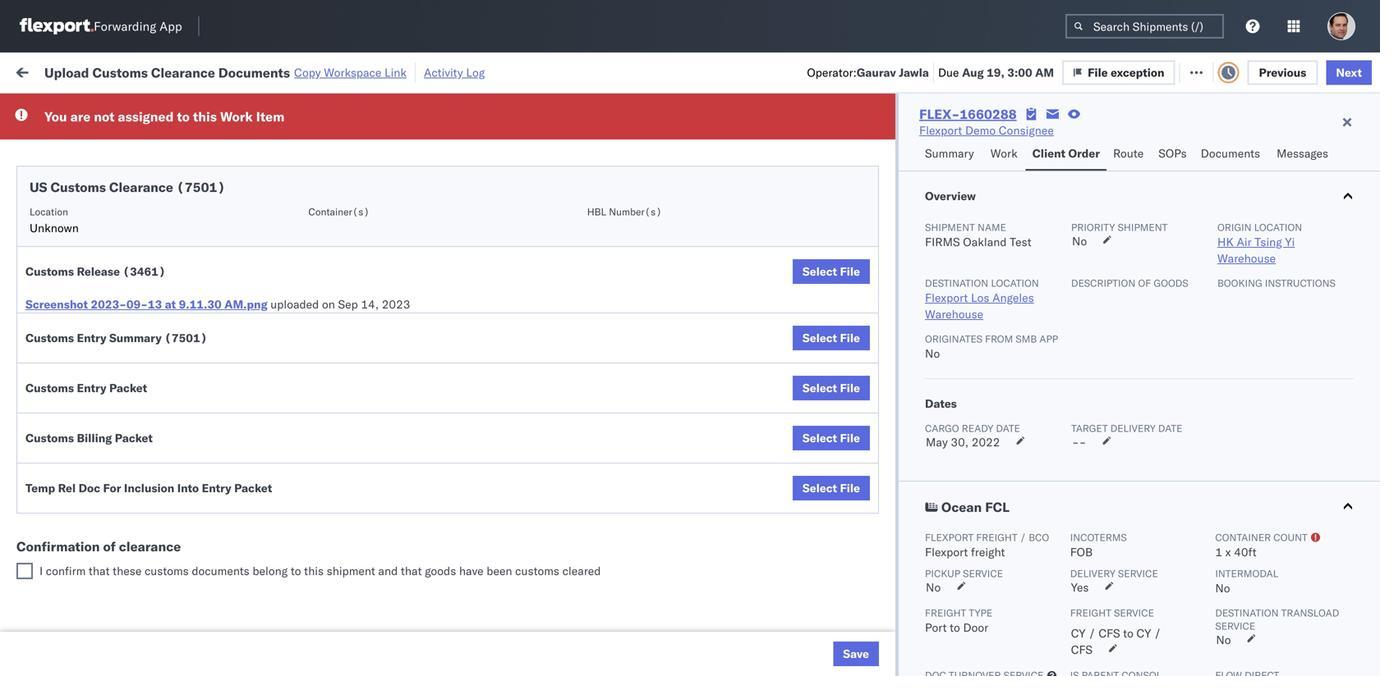 Task type: locate. For each thing, give the bounding box(es) containing it.
1977428 for schedule pickup from los angeles, ca
[[942, 272, 992, 287]]

4 select file from the top
[[803, 431, 860, 446]]

progress
[[256, 102, 297, 114]]

select
[[803, 265, 837, 279], [803, 331, 837, 345], [803, 381, 837, 396], [803, 431, 837, 446], [803, 481, 837, 496]]

pm for upload customs clearance documents
[[292, 236, 310, 251]]

client left products
[[610, 134, 636, 147]]

app right smb
[[1040, 333, 1058, 345]]

select for customs entry packet
[[803, 381, 837, 396]]

otter products, llc
[[716, 128, 820, 142]]

2 vertical spatial clearance
[[127, 227, 180, 242]]

7 schedule from the top
[[38, 516, 86, 531]]

1 horizontal spatial goods
[[1154, 277, 1189, 290]]

1 1911466 from the top
[[942, 525, 992, 540]]

/ left bco
[[1020, 532, 1026, 544]]

1 digital from the top
[[903, 164, 937, 178]]

uploaded
[[271, 297, 319, 312]]

location up flexport los angeles warehouse link in the right of the page
[[991, 277, 1039, 290]]

otter left products
[[610, 128, 637, 142]]

est,
[[314, 128, 339, 142], [313, 164, 338, 178], [313, 200, 338, 214], [313, 236, 338, 251], [320, 309, 345, 323], [320, 453, 345, 467], [314, 489, 339, 504], [314, 562, 339, 576]]

2001714 up shipment
[[942, 200, 992, 214]]

0 horizontal spatial date
[[996, 423, 1020, 435]]

flex-1977428 up dates
[[907, 381, 992, 395]]

1 flex-1977428 from the top
[[907, 272, 992, 287]]

1 horizontal spatial client
[[1033, 146, 1066, 161]]

1 vertical spatial 3:30 pm est, feb 17, 2023
[[265, 200, 413, 214]]

customs left billing at the left
[[25, 431, 74, 446]]

schedule up the screenshot
[[38, 263, 86, 278]]

4 select from the top
[[803, 431, 837, 446]]

schedule down you at the left of page
[[38, 127, 86, 141]]

1 vertical spatial 1977428
[[942, 309, 992, 323]]

bicu1234565, demu1232567 down 'freight service'
[[1012, 633, 1179, 648]]

work
[[47, 60, 89, 82]]

schedule delivery appointment button up the customs entry summary (7501)
[[38, 307, 202, 325]]

2 lcl from the top
[[539, 309, 560, 323]]

1 vertical spatial location
[[991, 277, 1039, 290]]

schedule for 1st schedule pickup from los angeles, ca link from the bottom
[[38, 553, 86, 567]]

flexport. image
[[20, 18, 94, 34]]

service for no
[[963, 568, 1003, 580]]

clearance inside upload customs clearance documents
[[127, 227, 180, 242]]

import work
[[138, 64, 207, 78]]

from right for
[[128, 480, 152, 495]]

2023 for upload customs clearance documents link
[[384, 236, 413, 251]]

1 horizontal spatial fcl
[[985, 500, 1010, 516]]

feb left 20,
[[341, 236, 361, 251]]

2 vertical spatial 2:59
[[265, 562, 290, 576]]

1 vertical spatial container
[[1215, 532, 1271, 544]]

on
[[409, 64, 422, 78], [322, 297, 335, 312]]

numbers inside container numbers
[[1012, 141, 1053, 153]]

1 ca from the top
[[38, 280, 53, 294]]

goods down 017482927423
[[1154, 277, 1189, 290]]

1 horizontal spatial shipment
[[1118, 221, 1168, 234]]

1 confirm from the top
[[38, 336, 80, 350]]

ag
[[771, 236, 786, 251], [877, 236, 893, 251], [771, 453, 786, 467], [877, 453, 893, 467]]

2 horizontal spatial /
[[1154, 627, 1161, 641]]

select file for temp rel doc for inclusion into entry packet
[[803, 481, 860, 496]]

clearance for upload customs clearance documents copy workspace link
[[151, 64, 215, 81]]

angeles,
[[176, 263, 221, 278], [170, 336, 215, 350], [170, 372, 215, 386], [176, 480, 221, 495], [176, 516, 221, 531], [176, 553, 221, 567]]

freight
[[925, 608, 966, 620], [1070, 608, 1112, 620]]

on right link
[[409, 64, 422, 78]]

that right and
[[401, 564, 422, 579]]

2 that from the left
[[401, 564, 422, 579]]

name inside button
[[639, 134, 665, 147]]

2:59 for 2:59 am est, feb 28, 2023
[[265, 489, 290, 504]]

from inside schedule pickup from los angeles international airport
[[128, 155, 152, 169]]

/ down service
[[1154, 627, 1161, 641]]

1 horizontal spatial this
[[304, 564, 324, 579]]

0 vertical spatial of
[[1138, 277, 1151, 290]]

upload inside upload customs clearance documents
[[38, 227, 75, 242]]

2 schedule delivery appointment link from the top
[[38, 198, 202, 215]]

next
[[1336, 65, 1362, 79]]

schedule delivery appointment button down not
[[38, 126, 202, 144]]

1 vertical spatial cfs
[[1071, 643, 1093, 658]]

0 horizontal spatial work
[[178, 64, 207, 78]]

bookings test consignee
[[716, 345, 847, 359], [716, 417, 847, 431], [716, 489, 847, 504], [716, 634, 847, 648]]

schedule pickup from los angeles, ca for third schedule pickup from los angeles, ca link from the bottom
[[38, 480, 221, 511]]

digital down the id
[[903, 164, 937, 178]]

1 schedule pickup from los angeles, ca button from the top
[[38, 262, 233, 297]]

pm for upload proof of delivery
[[299, 453, 317, 467]]

flex-1911408
[[907, 345, 992, 359], [907, 417, 992, 431]]

from down the customs entry summary (7501)
[[121, 372, 145, 386]]

work
[[178, 64, 207, 78], [220, 108, 253, 125], [991, 146, 1018, 161]]

1 vertical spatial 3:00
[[265, 236, 290, 251]]

3:30 pm est, feb 17, 2023 up 3:00 pm est, feb 20, 2023
[[265, 200, 413, 214]]

hbl
[[587, 206, 606, 218]]

pm right "12:00"
[[299, 453, 317, 467]]

delivery down not
[[89, 127, 132, 141]]

1977428 for schedule delivery appointment
[[942, 309, 992, 323]]

overview
[[925, 189, 976, 203]]

account
[[724, 128, 768, 142], [801, 164, 844, 178], [801, 200, 844, 214], [694, 236, 737, 251], [801, 236, 844, 251], [808, 272, 852, 287], [702, 309, 745, 323], [808, 309, 852, 323], [808, 381, 852, 395], [694, 453, 737, 467], [801, 453, 844, 467]]

1 schedule delivery appointment link from the top
[[38, 126, 202, 143]]

pm for schedule pickup from los angeles international airport
[[292, 164, 310, 178]]

2 ocean lcl from the top
[[503, 309, 560, 323]]

schedule for second schedule pickup from los angeles, ca link from the bottom
[[38, 516, 86, 531]]

1 horizontal spatial numbers
[[1179, 134, 1219, 147]]

client inside client name button
[[610, 134, 636, 147]]

status : ready for work, blocked, in progress
[[89, 102, 297, 114]]

select file button for customs entry summary (7501)
[[793, 326, 870, 351]]

of up these
[[103, 539, 116, 555]]

1 horizontal spatial destination
[[1215, 608, 1279, 620]]

0 horizontal spatial location
[[991, 277, 1039, 290]]

1 flex-1911466 from the top
[[907, 525, 992, 540]]

2:59 for 2:59 am est, feb 17, 2023
[[265, 128, 290, 142]]

4 bicu1234565, from the top
[[1012, 633, 1093, 648]]

ca down confirmation
[[38, 569, 53, 583]]

flex-1911408 up dates
[[907, 345, 992, 359]]

name up oakland
[[978, 221, 1006, 234]]

confirm down the screenshot
[[38, 336, 80, 350]]

pm
[[292, 164, 310, 178], [292, 200, 310, 214], [292, 236, 310, 251], [299, 309, 317, 323], [299, 453, 317, 467]]

0 horizontal spatial container
[[1012, 128, 1056, 140]]

destination inside destination transload service
[[1215, 608, 1279, 620]]

0 vertical spatial flex-1977428
[[907, 272, 992, 287]]

1911466 down flexport freight / bco flexport freight
[[942, 562, 992, 576]]

1 horizontal spatial cy
[[1137, 627, 1151, 641]]

1
[[1215, 546, 1223, 560]]

1 horizontal spatial name
[[978, 221, 1006, 234]]

appointment down us customs clearance (7501)
[[135, 199, 202, 214]]

flexport
[[919, 123, 962, 138], [925, 291, 968, 305], [925, 532, 974, 544], [925, 546, 968, 560]]

angeles inside "destination location flexport los angeles warehouse"
[[993, 291, 1034, 305]]

(3461)
[[123, 265, 166, 279]]

count
[[1274, 532, 1308, 544]]

angeles for destination location flexport los angeles warehouse
[[993, 291, 1034, 305]]

mbl/mawb numbers button
[[1111, 131, 1300, 147]]

otter for otter products - test account
[[610, 128, 637, 142]]

(7501) right airport
[[176, 179, 225, 196]]

upload
[[44, 64, 89, 81], [38, 227, 75, 242], [38, 452, 75, 467]]

client inside the client order button
[[1033, 146, 1066, 161]]

40ft
[[1234, 546, 1257, 560]]

2:59 right documents
[[265, 562, 290, 576]]

3:30 left container(s)
[[265, 200, 290, 214]]

0 vertical spatial confirm pickup from los angeles, ca link
[[38, 335, 233, 368]]

work right import
[[178, 64, 207, 78]]

screenshot 2023-09-13 at 9.11.30 am.png link
[[25, 297, 268, 313]]

1 horizontal spatial location
[[1254, 221, 1302, 234]]

/ inside flexport freight / bco flexport freight
[[1020, 532, 1026, 544]]

documents right the sops button at the top right of the page
[[1201, 146, 1260, 161]]

location inside origin location hk air tsing yi warehouse
[[1254, 221, 1302, 234]]

entry right into
[[202, 481, 231, 496]]

1 vertical spatial schedule pickup from los angeles, ca button
[[38, 516, 233, 550]]

1 horizontal spatial service
[[1118, 568, 1158, 580]]

angeles, for second schedule pickup from los angeles, ca link from the bottom
[[176, 516, 221, 531]]

of for clearance
[[103, 539, 116, 555]]

1 vertical spatial entry
[[77, 381, 106, 396]]

of inside 'upload proof of delivery' link
[[109, 452, 119, 467]]

flex-1911466 down type
[[907, 634, 992, 648]]

pm down deadline
[[292, 164, 310, 178]]

angeles, for fourth schedule pickup from los angeles, ca link from the bottom of the page
[[176, 263, 221, 278]]

0 vertical spatial integration test account - western digital
[[716, 164, 937, 178]]

of for goods
[[1138, 277, 1151, 290]]

5 schedule from the top
[[38, 308, 86, 322]]

8 resize handle column header from the left
[[1091, 127, 1111, 677]]

3 select from the top
[[803, 381, 837, 396]]

feb left the "21,"
[[348, 309, 368, 323]]

feb for schedule pickup from los angeles international airport "link"
[[341, 164, 361, 178]]

file for temp rel doc for inclusion into entry packet
[[840, 481, 860, 496]]

1 2:59 from the top
[[265, 128, 290, 142]]

delivery
[[1111, 423, 1156, 435]]

flxt00001977428a down 017482927423
[[1119, 272, 1232, 287]]

1977428
[[942, 272, 992, 287], [942, 309, 992, 323], [942, 381, 992, 395]]

0 vertical spatial 3:30 pm est, feb 17, 2023
[[265, 164, 413, 178]]

3 schedule delivery appointment button from the top
[[38, 307, 202, 325]]

flex-2150210 down 30,
[[907, 453, 992, 467]]

bicu1234565,
[[1012, 525, 1093, 539], [1012, 561, 1093, 576], [1012, 597, 1093, 612], [1012, 633, 1093, 648]]

1 horizontal spatial at
[[333, 64, 343, 78]]

2 3:30 pm est, feb 17, 2023 from the top
[[265, 200, 413, 214]]

3 bicu1234565, demu1232567 from the top
[[1012, 597, 1179, 612]]

resize handle column header
[[235, 127, 255, 677], [417, 127, 437, 677], [475, 127, 495, 677], [582, 127, 601, 677], [688, 127, 708, 677], [853, 127, 873, 677], [984, 127, 1004, 677], [1091, 127, 1111, 677], [1296, 127, 1316, 677], [1351, 127, 1370, 677]]

clearance for us customs clearance (7501)
[[109, 179, 173, 196]]

0 vertical spatial 17,
[[365, 128, 382, 142]]

2 select file button from the top
[[793, 326, 870, 351]]

you are not assigned to this work item
[[44, 108, 285, 125]]

Search Work text field
[[828, 59, 1007, 83]]

pm right 10:30 at top left
[[299, 309, 317, 323]]

flex-1911408 button
[[881, 341, 996, 364], [881, 341, 996, 364], [881, 413, 996, 436], [881, 413, 996, 436]]

0 vertical spatial confirm pickup from los angeles, ca button
[[38, 335, 233, 369]]

1 vertical spatial flex-2001714
[[907, 200, 992, 214]]

digital
[[903, 164, 937, 178], [903, 200, 937, 214]]

0 vertical spatial 3:00
[[1007, 65, 1032, 79]]

4 ca from the top
[[38, 497, 53, 511]]

upload customs clearance documents copy workspace link
[[44, 64, 407, 81]]

shipment left and
[[327, 564, 375, 579]]

0 horizontal spatial app
[[160, 18, 182, 34]]

flex-2150210 down shipment
[[907, 236, 992, 251]]

digital up shipment
[[903, 200, 937, 214]]

aug
[[962, 65, 984, 79]]

0 vertical spatial warehouse
[[1218, 251, 1276, 266]]

2 vertical spatial of
[[103, 539, 116, 555]]

2 schedule pickup from los angeles, ca button from the top
[[38, 516, 233, 550]]

2 schedule delivery appointment from the top
[[38, 199, 202, 214]]

resize handle column header for flex id
[[984, 127, 1004, 677]]

2 resize handle column header from the left
[[417, 127, 437, 677]]

incoterms
[[1070, 532, 1127, 544]]

2 schedule from the top
[[38, 155, 86, 169]]

3 maeu1234567 from the top
[[1012, 380, 1095, 395]]

2 select from the top
[[803, 331, 837, 345]]

2023 left snooze
[[385, 128, 414, 142]]

0 horizontal spatial client
[[610, 134, 636, 147]]

1 bicu1234565, from the top
[[1012, 525, 1093, 539]]

2023 right "25,"
[[392, 453, 420, 467]]

1 vertical spatial flex-1977428
[[907, 309, 992, 323]]

1 ocean lcl from the top
[[503, 128, 560, 142]]

cfs
[[1099, 627, 1120, 641], [1071, 643, 1093, 658]]

integration test account - on ag
[[610, 236, 786, 251], [716, 236, 893, 251], [610, 453, 786, 467], [716, 453, 893, 467]]

1 vertical spatial maeu1234567
[[1012, 308, 1095, 322]]

2 1977428 from the top
[[942, 309, 992, 323]]

otter left products,
[[716, 128, 743, 142]]

1 vertical spatial goods
[[425, 564, 456, 579]]

delivery up yes
[[1070, 568, 1116, 580]]

select for customs entry summary (7501)
[[803, 331, 837, 345]]

freight for freight service
[[1070, 608, 1112, 620]]

0 vertical spatial confirm pickup from los angeles, ca
[[38, 336, 215, 366]]

2 flex-1977428 from the top
[[907, 309, 992, 323]]

angeles down status : ready for work, blocked, in progress
[[176, 155, 218, 169]]

schedule for schedule delivery appointment link related to 2:59 am est, feb 17, 2023
[[38, 127, 86, 141]]

due
[[938, 65, 959, 79]]

1 vertical spatial ocean lcl
[[503, 309, 560, 323]]

3 2:59 from the top
[[265, 562, 290, 576]]

schedule pickup from los angeles, ca
[[38, 263, 221, 294], [38, 480, 221, 511], [38, 516, 221, 547], [38, 553, 221, 583]]

1911408
[[942, 345, 992, 359], [942, 417, 992, 431]]

0 horizontal spatial freight
[[925, 608, 966, 620]]

customs up release in the top left of the page
[[78, 227, 124, 242]]

2 schedule pickup from los angeles, ca link from the top
[[38, 479, 233, 512]]

3 resize handle column header from the left
[[475, 127, 495, 677]]

select file for customs billing packet
[[803, 431, 860, 446]]

cy
[[1071, 627, 1086, 641], [1137, 627, 1151, 641]]

flex-2001714
[[907, 164, 992, 178], [907, 200, 992, 214]]

0 vertical spatial digital
[[903, 164, 937, 178]]

0 vertical spatial lcl
[[539, 128, 560, 142]]

2 horizontal spatial service
[[1215, 621, 1256, 633]]

3 bicu1234565, from the top
[[1012, 597, 1093, 612]]

0 vertical spatial confirm
[[38, 336, 80, 350]]

flex-1911466 up port
[[907, 598, 992, 612]]

container numbers button
[[1004, 124, 1094, 154]]

angeles up smb
[[993, 291, 1034, 305]]

1 otter from the left
[[610, 128, 637, 142]]

4 resize handle column header from the left
[[582, 127, 601, 677]]

2 flex-1911466 from the top
[[907, 562, 992, 576]]

no for priority
[[1072, 234, 1087, 249]]

14,
[[361, 297, 379, 312]]

0 vertical spatial container
[[1012, 128, 1056, 140]]

2 bicu1234565, from the top
[[1012, 561, 1093, 576]]

ca up i
[[38, 533, 53, 547]]

0 vertical spatial (7501)
[[176, 179, 225, 196]]

cy down service
[[1137, 627, 1151, 641]]

hk
[[1218, 235, 1234, 249]]

1 horizontal spatial otter
[[716, 128, 743, 142]]

goods
[[1154, 277, 1189, 290], [425, 564, 456, 579]]

no down destination transload service
[[1216, 633, 1231, 648]]

3:00 up "uploaded"
[[265, 236, 290, 251]]

2023 right container(s)
[[384, 200, 413, 214]]

flxt00001977428a
[[1119, 272, 1232, 287], [1119, 381, 1232, 395]]

schedule inside schedule pickup from los angeles international airport
[[38, 155, 86, 169]]

may 30, 2022
[[926, 435, 1000, 450]]

6 schedule from the top
[[38, 480, 86, 495]]

feb for upload customs clearance documents link
[[341, 236, 361, 251]]

1 vertical spatial integration test account - western digital
[[716, 200, 937, 214]]

select for temp rel doc for inclusion into entry packet
[[803, 481, 837, 496]]

1 horizontal spatial documents
[[218, 64, 290, 81]]

1 horizontal spatial customs
[[515, 564, 559, 579]]

documents inside upload customs clearance documents
[[38, 244, 97, 258]]

from
[[128, 155, 152, 169], [128, 263, 152, 278], [985, 333, 1013, 345], [121, 336, 145, 350], [121, 372, 145, 386], [128, 480, 152, 495], [128, 516, 152, 531], [128, 553, 152, 567]]

delivery
[[89, 127, 132, 141], [89, 199, 132, 214], [89, 308, 132, 322], [122, 452, 165, 467], [1070, 568, 1116, 580], [89, 633, 132, 647]]

2023 for schedule delivery appointment link corresponding to 10:30 pm est, feb 21, 2023
[[392, 309, 420, 323]]

1 schedule from the top
[[38, 127, 86, 141]]

1 lcl from the top
[[539, 128, 560, 142]]

for
[[103, 481, 121, 496]]

flexport demo consignee
[[919, 123, 1054, 138]]

flex-1977428 for schedule pickup from los angeles, ca
[[907, 272, 992, 287]]

10 resize handle column header from the left
[[1351, 127, 1370, 677]]

los up the originates
[[971, 291, 990, 305]]

packet for customs entry packet
[[109, 381, 147, 396]]

1 select file from the top
[[803, 265, 860, 279]]

4 select file button from the top
[[793, 426, 870, 451]]

clearance for upload customs clearance documents
[[127, 227, 180, 242]]

confirm pickup from los angeles, ca link down "09-"
[[38, 335, 233, 368]]

flex-1977428 down firms
[[907, 272, 992, 287]]

2 2:59 from the top
[[265, 489, 290, 504]]

1 vertical spatial schedule delivery appointment button
[[38, 198, 202, 216]]

schedule up international
[[38, 155, 86, 169]]

1 vertical spatial confirm
[[38, 372, 80, 386]]

resize handle column header for workitem
[[235, 127, 255, 677]]

western
[[857, 164, 900, 178], [857, 200, 900, 214]]

0 horizontal spatial documents
[[38, 244, 97, 258]]

0 horizontal spatial at
[[165, 297, 176, 312]]

file exception
[[1100, 64, 1177, 78], [1088, 65, 1165, 79]]

order
[[1068, 146, 1100, 161]]

0 vertical spatial 3:30
[[265, 164, 290, 178]]

2:59 for 2:59 am est, mar 3, 2023
[[265, 562, 290, 576]]

app up import work
[[160, 18, 182, 34]]

2001714
[[942, 164, 992, 178], [942, 200, 992, 214]]

1 schedule pickup from los angeles, ca from the top
[[38, 263, 221, 294]]

ocean fcl left cleared
[[503, 562, 560, 576]]

3 schedule delivery appointment link from the top
[[38, 307, 202, 323]]

1911466 down type
[[942, 634, 992, 648]]

appointment down the you are not assigned to this work item
[[135, 127, 202, 141]]

1 vertical spatial 3:30
[[265, 200, 290, 214]]

0 vertical spatial ocean fcl
[[942, 500, 1010, 516]]

schedule delivery appointment down us customs clearance (7501)
[[38, 199, 202, 214]]

los left into
[[155, 480, 173, 495]]

(7501) down "9.11.30"
[[164, 331, 207, 345]]

3 schedule pickup from los angeles, ca from the top
[[38, 516, 221, 547]]

schedule left these
[[38, 553, 86, 567]]

pickup service
[[925, 568, 1003, 580]]

sops
[[1159, 146, 1187, 161]]

location for tsing
[[1254, 221, 1302, 234]]

delivery inside button
[[122, 452, 165, 467]]

shipment
[[1118, 221, 1168, 234], [327, 564, 375, 579]]

2:59
[[265, 128, 290, 142], [265, 489, 290, 504], [265, 562, 290, 576]]

this right the for
[[193, 108, 217, 125]]

1911408 down flexport los angeles warehouse link in the right of the page
[[942, 345, 992, 359]]

service for yes
[[1118, 568, 1158, 580]]

0 vertical spatial cfs
[[1099, 627, 1120, 641]]

ca down temp
[[38, 497, 53, 511]]

maeu1234567 up smb
[[1012, 308, 1095, 322]]

are
[[70, 108, 91, 125]]

2023 right 20,
[[384, 236, 413, 251]]

1 1977428 from the top
[[942, 272, 992, 287]]

am for 2:59 am est, mar 3, 2023
[[292, 562, 311, 576]]

select file
[[803, 265, 860, 279], [803, 331, 860, 345], [803, 381, 860, 396], [803, 431, 860, 446], [803, 481, 860, 496]]

1 vertical spatial angeles
[[993, 291, 1034, 305]]

bookings
[[716, 345, 765, 359], [716, 417, 765, 431], [716, 489, 765, 504], [716, 634, 765, 648]]

0 vertical spatial 1977428
[[942, 272, 992, 287]]

flex-1919147 button
[[881, 485, 996, 508], [881, 485, 996, 508]]

entry for packet
[[77, 381, 106, 396]]

2022
[[972, 435, 1000, 450]]

air for 3:30 pm est, feb 17, 2023
[[503, 164, 518, 178]]

appointment down these
[[135, 633, 202, 647]]

confirm pickup from los angeles, ca down the customs entry summary (7501)
[[38, 372, 215, 403]]

0 vertical spatial entry
[[77, 331, 106, 345]]

1 vertical spatial documents
[[1201, 146, 1260, 161]]

schedule delivery appointment link up the customs entry summary (7501)
[[38, 307, 202, 323]]

2 schedule pickup from los angeles, ca from the top
[[38, 480, 221, 511]]

sep
[[338, 297, 358, 312]]

1 vertical spatial flex-2150210
[[907, 453, 992, 467]]

1 vertical spatial schedule delivery appointment link
[[38, 198, 202, 215]]

1 horizontal spatial freight
[[1070, 608, 1112, 620]]

angeles inside schedule pickup from los angeles international airport
[[176, 155, 218, 169]]

flex-2001714 up the overview
[[907, 164, 992, 178]]

1 horizontal spatial /
[[1089, 627, 1096, 641]]

warehouse up the originates
[[925, 307, 984, 322]]

3 flex-1911466 from the top
[[907, 598, 992, 612]]

freight inside "freight type port to door"
[[925, 608, 966, 620]]

no down intermodal
[[1215, 582, 1230, 596]]

0 vertical spatial schedule pickup from los angeles, ca button
[[38, 262, 233, 297]]

0 horizontal spatial service
[[963, 568, 1003, 580]]

1 vertical spatial confirm pickup from los angeles, ca link
[[38, 371, 233, 404]]

no down the originates
[[925, 347, 940, 361]]

name for client name
[[639, 134, 665, 147]]

origin
[[1218, 221, 1252, 234]]

confirm pickup from los angeles, ca link down the customs entry summary (7501)
[[38, 371, 233, 404]]

(10)
[[266, 64, 295, 78]]

schedule delivery appointment button for 2:59 am est, feb 17, 2023
[[38, 126, 202, 144]]

container
[[1012, 128, 1056, 140], [1215, 532, 1271, 544]]

ocean inside ocean fcl button
[[942, 500, 982, 516]]

select for customs billing packet
[[803, 431, 837, 446]]

maeu1234567 for schedule pickup from los angeles, ca
[[1012, 272, 1095, 286]]

1 vertical spatial ocean fcl
[[503, 562, 560, 576]]

0 vertical spatial 2150210
[[942, 236, 992, 251]]

flex-2150210
[[907, 236, 992, 251], [907, 453, 992, 467]]

2150210 down shipment
[[942, 236, 992, 251]]

3 schedule delivery appointment from the top
[[38, 308, 202, 322]]

None checkbox
[[16, 564, 33, 580]]

container for container numbers
[[1012, 128, 1056, 140]]

2 maeu1234567 from the top
[[1012, 308, 1095, 322]]

no down priority
[[1072, 234, 1087, 249]]

los inside schedule pickup from los angeles international airport
[[155, 155, 173, 169]]

1 that from the left
[[89, 564, 110, 579]]

0 horizontal spatial destination
[[925, 277, 989, 290]]

container inside button
[[1012, 128, 1056, 140]]

2 3:30 from the top
[[265, 200, 290, 214]]

3 select file from the top
[[803, 381, 860, 396]]

0 vertical spatial ocean lcl
[[503, 128, 560, 142]]

ocean for flex-1988285
[[503, 128, 536, 142]]

1 freight from the left
[[925, 608, 966, 620]]

3 1911466 from the top
[[942, 598, 992, 612]]

workitem button
[[10, 131, 238, 147]]

destination inside "destination location flexport los angeles warehouse"
[[925, 277, 989, 290]]

i
[[39, 564, 43, 579]]

copy workspace link button
[[294, 65, 407, 80]]

1 bicu1234565, demu1232567 from the top
[[1012, 525, 1179, 539]]

am down "12:00"
[[292, 489, 311, 504]]

name inside shipment name firms oakland test
[[978, 221, 1006, 234]]

confirm pickup from los angeles, ca button
[[38, 335, 233, 369], [38, 371, 233, 405]]

0 vertical spatial upload
[[44, 64, 89, 81]]

client for client name
[[610, 134, 636, 147]]

pickup inside schedule pickup from los angeles international airport
[[89, 155, 125, 169]]

upload proof of delivery
[[38, 452, 165, 467]]

pickup right "confirm"
[[89, 553, 125, 567]]

2023 for schedule pickup from los angeles international airport "link"
[[384, 164, 413, 178]]

20
[[1347, 598, 1362, 612]]

1919147
[[942, 489, 992, 504]]

location inside "destination location flexport los angeles warehouse"
[[991, 277, 1039, 290]]

lcl for honeywell - test account
[[539, 309, 560, 323]]

los inside "destination location flexport los angeles warehouse"
[[971, 291, 990, 305]]

2 horizontal spatial work
[[991, 146, 1018, 161]]

0 vertical spatial goods
[[1154, 277, 1189, 290]]

1 horizontal spatial cfs
[[1099, 627, 1120, 641]]

log
[[466, 65, 485, 80]]

client name button
[[601, 131, 692, 147]]

0 vertical spatial schedule delivery appointment link
[[38, 126, 202, 143]]

0 horizontal spatial 3:00
[[265, 236, 290, 251]]

1 3:30 pm est, feb 17, 2023 from the top
[[265, 164, 413, 178]]

0 horizontal spatial customs
[[145, 564, 189, 579]]

ocean fcl up flexport freight / bco flexport freight
[[942, 500, 1010, 516]]

save
[[843, 647, 869, 662]]

1 western from the top
[[857, 164, 900, 178]]

entry
[[77, 331, 106, 345], [77, 381, 106, 396], [202, 481, 231, 496]]

packet
[[109, 381, 147, 396], [115, 431, 153, 446], [234, 481, 272, 496]]

1 vertical spatial fcl
[[539, 562, 560, 576]]

1 bookings test consignee from the top
[[716, 345, 847, 359]]

3 1977428 from the top
[[942, 381, 992, 395]]

no for destination
[[1216, 633, 1231, 648]]

0 vertical spatial clearance
[[151, 64, 215, 81]]

confirm
[[38, 336, 80, 350], [38, 372, 80, 386]]

2 freight from the left
[[1070, 608, 1112, 620]]

2 vertical spatial flex-1977428
[[907, 381, 992, 395]]

17, for air
[[364, 164, 382, 178]]

am for 2:59 am est, feb 17, 2023
[[292, 128, 311, 142]]

numbers for mbl/mawb numbers
[[1179, 134, 1219, 147]]

flexport inside "destination location flexport los angeles warehouse"
[[925, 291, 968, 305]]

1 vertical spatial western
[[857, 200, 900, 214]]

2 customs from the left
[[515, 564, 559, 579]]

test
[[699, 128, 721, 142], [776, 164, 798, 178], [776, 200, 798, 214], [1010, 235, 1032, 249], [669, 236, 691, 251], [776, 236, 798, 251], [784, 272, 805, 287], [677, 309, 699, 323], [784, 309, 805, 323], [768, 345, 789, 359], [784, 381, 805, 395], [768, 417, 789, 431], [669, 453, 691, 467], [776, 453, 798, 467], [768, 489, 789, 504], [768, 634, 789, 648]]

1 flxt00001977428a from the top
[[1119, 272, 1232, 287]]

2 otter from the left
[[716, 128, 743, 142]]

warehouse up booking
[[1218, 251, 1276, 266]]

2:59 down "12:00"
[[265, 489, 290, 504]]

0 horizontal spatial shipment
[[327, 564, 375, 579]]

customs right been
[[515, 564, 559, 579]]

ocean for flex-1977428
[[503, 309, 536, 323]]

feb down deadline button at the top left of page
[[341, 164, 361, 178]]

0 vertical spatial 2001714
[[942, 164, 992, 178]]

2 date from the left
[[1158, 423, 1183, 435]]

0 vertical spatial 1911408
[[942, 345, 992, 359]]



Task type: vqa. For each thing, say whether or not it's contained in the screenshot.
first "Schedule Pickup from Los Angeles, CA" from the top
yes



Task type: describe. For each thing, give the bounding box(es) containing it.
2 confirm from the top
[[38, 372, 80, 386]]

booking
[[1218, 277, 1263, 290]]

schedule for schedule delivery appointment link corresponding to 10:30 pm est, feb 21, 2023
[[38, 308, 86, 322]]

flexport demo consignee link
[[919, 122, 1054, 139]]

forwarding app link
[[20, 18, 182, 34]]

am right 19,
[[1035, 65, 1054, 79]]

upload proof of delivery button
[[38, 451, 165, 470]]

-- down service
[[1119, 634, 1133, 648]]

schedule for second schedule delivery appointment link from the top of the page
[[38, 199, 86, 214]]

schedule delivery appointment button for 10:30 pm est, feb 21, 2023
[[38, 307, 202, 325]]

customs up customs billing packet
[[25, 381, 74, 396]]

warehouse inside "destination location flexport los angeles warehouse"
[[925, 307, 984, 322]]

clearance
[[119, 539, 181, 555]]

entry for summary
[[77, 331, 106, 345]]

17, for ocean lcl
[[365, 128, 382, 142]]

into
[[177, 481, 199, 496]]

description of goods
[[1071, 277, 1189, 290]]

2023 for 1st schedule pickup from los angeles, ca link from the bottom
[[380, 562, 408, 576]]

est, right deadline
[[314, 128, 339, 142]]

hk air tsing yi warehouse link
[[1218, 235, 1295, 266]]

est, up 3:00 pm est, feb 20, 2023
[[313, 200, 338, 214]]

us
[[30, 179, 47, 196]]

est, down container(s)
[[313, 236, 338, 251]]

ocean fcl inside button
[[942, 500, 1010, 516]]

select file for customs entry packet
[[803, 381, 860, 396]]

1 cy from the left
[[1071, 627, 1086, 641]]

file for customs entry summary (7501)
[[840, 331, 860, 345]]

1 flex-2001714 from the top
[[907, 164, 992, 178]]

1 confirm pickup from los angeles, ca link from the top
[[38, 335, 233, 368]]

2 2150210 from the top
[[942, 453, 992, 467]]

1 vertical spatial at
[[165, 297, 176, 312]]

resize handle column header for mode
[[582, 127, 601, 677]]

pm for schedule delivery appointment
[[299, 309, 317, 323]]

2 bicu1234565, demu1232567 from the top
[[1012, 561, 1179, 576]]

3 schedule pickup from los angeles, ca link from the top
[[38, 516, 233, 548]]

upload for customs
[[38, 227, 75, 242]]

schedule delivery appointment for schedule delivery appointment link related to 2:59 am est, feb 17, 2023
[[38, 127, 202, 141]]

date for --
[[1158, 423, 1183, 435]]

activity
[[424, 65, 463, 80]]

schedule for schedule pickup from los angeles international airport "link"
[[38, 155, 86, 169]]

ocean for flex-1911466
[[503, 562, 536, 576]]

smb
[[1016, 333, 1037, 345]]

select file button for customs billing packet
[[793, 426, 870, 451]]

track
[[425, 64, 451, 78]]

i confirm that these customs documents belong to this shipment and that goods have been customs cleared
[[39, 564, 601, 579]]

1 2001714 from the top
[[942, 164, 992, 178]]

fcl inside ocean fcl button
[[985, 500, 1010, 516]]

freight for freight type port to door
[[925, 608, 966, 620]]

19,
[[987, 65, 1005, 79]]

9 resize handle column header from the left
[[1296, 127, 1316, 677]]

client order
[[1033, 146, 1100, 161]]

est, left "mar"
[[314, 562, 339, 576]]

documents for upload customs clearance documents
[[38, 244, 97, 258]]

3 bookings test consignee from the top
[[716, 489, 847, 504]]

1 appointment from the top
[[135, 127, 202, 141]]

3 bookings from the top
[[716, 489, 765, 504]]

pickup down the customs entry summary (7501)
[[83, 372, 118, 386]]

cy / cfs to cy / cfs
[[1071, 627, 1161, 658]]

customs entry packet
[[25, 381, 147, 396]]

0 vertical spatial shipment
[[1118, 221, 1168, 234]]

2 1911466 from the top
[[942, 562, 992, 576]]

:
[[118, 102, 121, 114]]

otter for otter products, llc
[[716, 128, 743, 142]]

2 vertical spatial packet
[[234, 481, 272, 496]]

1 flex-1911408 from the top
[[907, 345, 992, 359]]

select file button for customs entry packet
[[793, 376, 870, 401]]

1 vertical spatial work
[[220, 108, 253, 125]]

demo123
[[1119, 417, 1174, 431]]

flex-1660288
[[919, 106, 1017, 122]]

flex-1988285
[[907, 128, 992, 142]]

mbl/mawb
[[1119, 134, 1176, 147]]

originates
[[925, 333, 983, 345]]

schedule pickup from los angeles, ca for second schedule pickup from los angeles, ca link from the bottom
[[38, 516, 221, 547]]

20,
[[364, 236, 382, 251]]

2 western from the top
[[857, 200, 900, 214]]

1 flex-2150210 from the top
[[907, 236, 992, 251]]

4 1911466 from the top
[[942, 634, 992, 648]]

transload
[[1281, 608, 1339, 620]]

description
[[1071, 277, 1136, 290]]

0 horizontal spatial on
[[322, 297, 335, 312]]

4 bicu1234565, demu1232567 from the top
[[1012, 633, 1179, 648]]

delivery up the customs entry summary (7501)
[[89, 308, 132, 322]]

may
[[926, 435, 948, 450]]

location for angeles
[[991, 277, 1039, 290]]

los up 13
[[155, 263, 173, 278]]

activity log
[[424, 65, 485, 80]]

international
[[38, 171, 104, 186]]

est, up 2:59 am est, feb 28, 2023
[[320, 453, 345, 467]]

no inside intermodal no
[[1215, 582, 1230, 596]]

test inside shipment name firms oakland test
[[1010, 235, 1032, 249]]

am.png
[[224, 297, 268, 312]]

los down 13
[[148, 336, 167, 350]]

otter products - test account
[[610, 128, 768, 142]]

activity log button
[[424, 62, 485, 83]]

nyku9743990
[[1012, 127, 1093, 142]]

resize handle column header for consignee
[[853, 127, 873, 677]]

3 ca from the top
[[38, 388, 53, 403]]

container numbers
[[1012, 128, 1056, 153]]

in
[[245, 102, 254, 114]]

cargo ready date
[[925, 423, 1020, 435]]

2 2001714 from the top
[[942, 200, 992, 214]]

from down temp rel doc for inclusion into entry packet
[[128, 553, 152, 567]]

port
[[925, 621, 947, 635]]

3 appointment from the top
[[135, 308, 202, 322]]

for
[[156, 102, 170, 114]]

message (10)
[[220, 64, 295, 78]]

angeles for schedule pickup from los angeles international airport
[[176, 155, 218, 169]]

2 vertical spatial 17,
[[364, 200, 382, 214]]

2 flex-2001714 from the top
[[907, 200, 992, 214]]

client for client order
[[1033, 146, 1066, 161]]

schedule delivery appointment link for 2:59 am est, feb 17, 2023
[[38, 126, 202, 143]]

type
[[969, 608, 993, 620]]

consignee button
[[708, 131, 856, 147]]

5 ca from the top
[[38, 533, 53, 547]]

1660288
[[960, 106, 1017, 122]]

2 digital from the top
[[903, 200, 937, 214]]

date for may 30, 2022
[[996, 423, 1020, 435]]

numbers for container numbers
[[1012, 141, 1053, 153]]

10:30
[[265, 309, 297, 323]]

cargo
[[925, 423, 959, 435]]

item
[[256, 108, 285, 125]]

13
[[148, 297, 162, 312]]

temp
[[25, 481, 55, 496]]

0 horizontal spatial this
[[193, 108, 217, 125]]

2 horizontal spatial documents
[[1201, 146, 1260, 161]]

los down the customs entry summary (7501)
[[148, 372, 167, 386]]

to inside the cy / cfs to cy / cfs
[[1123, 627, 1134, 641]]

3,
[[366, 562, 377, 576]]

schedule pickup from los angeles, ca for fourth schedule pickup from los angeles, ca link from the bottom of the page
[[38, 263, 221, 294]]

feb for schedule delivery appointment link corresponding to 10:30 pm est, feb 21, 2023
[[348, 309, 368, 323]]

customs inside upload customs clearance documents
[[78, 227, 124, 242]]

batch action button
[[1263, 59, 1371, 83]]

4 schedule pickup from los angeles, ca link from the top
[[38, 552, 233, 585]]

0 vertical spatial freight
[[976, 532, 1018, 544]]

select file for customs entry summary (7501)
[[803, 331, 860, 345]]

customs up the screenshot
[[25, 265, 74, 279]]

mode
[[503, 134, 528, 147]]

and
[[378, 564, 398, 579]]

rel
[[58, 481, 76, 496]]

dates
[[925, 397, 957, 411]]

lcl for otter products - test account
[[539, 128, 560, 142]]

2023 right the 14,
[[382, 297, 410, 312]]

from inside originates from smb app no
[[985, 333, 1013, 345]]

feb for 'upload proof of delivery' link
[[348, 453, 368, 467]]

-- down delivery service
[[1119, 598, 1133, 612]]

intermodal no
[[1215, 568, 1279, 596]]

resize handle column header for container numbers
[[1091, 127, 1111, 677]]

12:00
[[265, 453, 297, 467]]

customs up location
[[51, 179, 106, 196]]

3 flex-1977428 from the top
[[907, 381, 992, 395]]

pm up 3:00 pm est, feb 20, 2023
[[292, 200, 310, 214]]

consignee inside button
[[716, 134, 764, 147]]

2 flex-2150210 from the top
[[907, 453, 992, 467]]

unknown
[[30, 221, 79, 235]]

2 flex-1911408 from the top
[[907, 417, 992, 431]]

los up clearance
[[155, 516, 173, 531]]

778 at risk
[[309, 64, 366, 78]]

1 integration test account - western digital from the top
[[716, 164, 937, 178]]

upload customs clearance documents
[[38, 227, 180, 258]]

1 vertical spatial freight
[[971, 546, 1005, 560]]

customs down the screenshot
[[25, 331, 74, 345]]

angeles, for third schedule pickup from los angeles, ca link from the bottom
[[176, 480, 221, 495]]

number(s)
[[609, 206, 662, 218]]

flexport los angeles warehouse link
[[925, 291, 1034, 322]]

from up clearance
[[128, 516, 152, 531]]

2 flxt00001977428a from the top
[[1119, 381, 1232, 395]]

risk
[[346, 64, 366, 78]]

service inside destination transload service
[[1215, 621, 1256, 633]]

9 schedule from the top
[[38, 633, 86, 647]]

12:00 pm est, feb 25, 2023
[[265, 453, 420, 467]]

017482927423
[[1119, 236, 1205, 251]]

schedule delivery appointment for second schedule delivery appointment link from the top of the page
[[38, 199, 202, 214]]

route
[[1113, 146, 1144, 161]]

have
[[459, 564, 484, 579]]

-- down target
[[1072, 435, 1086, 450]]

1 1911408 from the top
[[942, 345, 992, 359]]

summary inside 'button'
[[925, 146, 974, 161]]

schedule pickup from los angeles, ca for 1st schedule pickup from los angeles, ca link from the bottom
[[38, 553, 221, 583]]

2 confirm pickup from los angeles, ca from the top
[[38, 372, 215, 403]]

app inside originates from smb app no
[[1040, 333, 1058, 345]]

-- down incoterms fob
[[1119, 562, 1133, 576]]

operator: gaurav jawla
[[807, 65, 929, 79]]

documents for upload customs clearance documents copy workspace link
[[218, 64, 290, 81]]

pickup up "freight type port to door"
[[925, 568, 960, 580]]

destination for flexport
[[925, 277, 989, 290]]

copy
[[294, 65, 321, 80]]

2 vertical spatial work
[[991, 146, 1018, 161]]

freight service
[[1070, 608, 1154, 620]]

resize handle column header for client name
[[688, 127, 708, 677]]

0 vertical spatial at
[[333, 64, 343, 78]]

air for 12:00 pm est, feb 25, 2023
[[503, 453, 518, 467]]

select file button for temp rel doc for inclusion into entry packet
[[793, 477, 870, 501]]

4 bookings test consignee from the top
[[716, 634, 847, 648]]

demo
[[965, 123, 996, 138]]

to right the for
[[177, 108, 190, 125]]

select file for customs release (3461)
[[803, 265, 860, 279]]

delivery down these
[[89, 633, 132, 647]]

flex
[[881, 134, 899, 147]]

maeu1234567 for schedule delivery appointment
[[1012, 308, 1095, 322]]

9.11.30
[[179, 297, 222, 312]]

1 vertical spatial shipment
[[327, 564, 375, 579]]

3 schedule pickup from los angeles, ca button from the top
[[38, 552, 233, 586]]

2 confirm pickup from los angeles, ca button from the top
[[38, 371, 233, 405]]

customs up :
[[92, 64, 148, 81]]

(7501) for customs entry summary (7501)
[[164, 331, 207, 345]]

los right these
[[155, 553, 173, 567]]

ocean lcl for honeywell
[[503, 309, 560, 323]]

2023 right 28,
[[385, 489, 414, 504]]

2:59 am est, feb 28, 2023
[[265, 489, 414, 504]]

1 vertical spatial summary
[[109, 331, 162, 345]]

pickup up the confirmation of clearance
[[89, 516, 125, 531]]

pickup down upload proof of delivery button
[[89, 480, 125, 495]]

screenshot 2023-09-13 at 9.11.30 am.png uploaded on sep 14, 2023
[[25, 297, 410, 312]]

ocean lcl for otter
[[503, 128, 560, 142]]

summary button
[[919, 139, 984, 171]]

feb up 3:00 pm est, feb 20, 2023
[[341, 200, 361, 214]]

1 2150210 from the top
[[942, 236, 992, 251]]

2 1911408 from the top
[[942, 417, 992, 431]]

1 vertical spatial this
[[304, 564, 324, 579]]

confirm
[[46, 564, 86, 579]]

1 3:30 from the top
[[265, 164, 290, 178]]

flex-1977428 for schedule delivery appointment
[[907, 309, 992, 323]]

feb left 28,
[[342, 489, 362, 504]]

destination transload service
[[1215, 608, 1339, 633]]

4 bookings from the top
[[716, 634, 765, 648]]

import work button
[[132, 53, 214, 90]]

2 ca from the top
[[38, 352, 53, 366]]

air inside origin location hk air tsing yi warehouse
[[1237, 235, 1252, 249]]

2023 for 'upload proof of delivery' link
[[392, 453, 420, 467]]

Search Shipments (/) text field
[[1066, 14, 1224, 39]]

packet for customs billing packet
[[115, 431, 153, 446]]

0 horizontal spatial ocean fcl
[[503, 562, 560, 576]]

to right "belong"
[[291, 564, 301, 579]]

2 vertical spatial entry
[[202, 481, 231, 496]]

pickup down upload customs clearance documents
[[89, 263, 125, 278]]

select file button for customs release (3461)
[[793, 260, 870, 284]]

id
[[902, 134, 912, 147]]

2 cy from the left
[[1137, 627, 1151, 641]]

workspace
[[324, 65, 381, 80]]

to inside "freight type port to door"
[[950, 621, 960, 635]]

from down "09-"
[[121, 336, 145, 350]]

-- up delivery service
[[1119, 525, 1133, 540]]

upload for proof
[[38, 452, 75, 467]]

4 schedule delivery appointment from the top
[[38, 633, 202, 647]]

am for 2:59 am est, feb 28, 2023
[[292, 489, 311, 504]]

upload customs clearance documents link
[[38, 226, 233, 259]]

pickup down 2023-
[[83, 336, 118, 350]]

2 schedule delivery appointment button from the top
[[38, 198, 202, 216]]

est, down 12:00 pm est, feb 25, 2023
[[314, 489, 339, 504]]

2 confirm pickup from los angeles, ca link from the top
[[38, 371, 233, 404]]

belong
[[252, 564, 288, 579]]

no inside originates from smb app no
[[925, 347, 940, 361]]

2 bookings from the top
[[716, 417, 765, 431]]

products,
[[746, 128, 797, 142]]

0 vertical spatial on
[[409, 64, 422, 78]]

4 flex-1911466 from the top
[[907, 634, 992, 648]]

1 confirm pickup from los angeles, ca button from the top
[[38, 335, 233, 369]]

schedule pickup from los angeles international airport
[[38, 155, 218, 186]]

1 customs from the left
[[145, 564, 189, 579]]

6 ca from the top
[[38, 569, 53, 583]]

(7501) for us customs clearance (7501)
[[176, 179, 225, 196]]

air for 3:00 pm est, feb 20, 2023
[[503, 236, 518, 251]]

file for customs entry packet
[[840, 381, 860, 396]]

file for customs billing packet
[[840, 431, 860, 446]]

2 bookings test consignee from the top
[[716, 417, 847, 431]]

est, left the 14,
[[320, 309, 345, 323]]

2023 for schedule delivery appointment link related to 2:59 am est, feb 17, 2023
[[385, 128, 414, 142]]

feb for schedule delivery appointment link related to 2:59 am est, feb 17, 2023
[[342, 128, 362, 142]]

from down upload customs clearance documents button
[[128, 263, 152, 278]]

delivery down us customs clearance (7501)
[[89, 199, 132, 214]]

resize handle column header for deadline
[[417, 127, 437, 677]]

workitem
[[18, 134, 61, 147]]

my
[[16, 60, 43, 82]]

778
[[309, 64, 330, 78]]

wi
[[1365, 598, 1376, 612]]

0 vertical spatial app
[[160, 18, 182, 34]]

name for shipment name firms oakland test
[[978, 221, 1006, 234]]

2 appointment from the top
[[135, 199, 202, 214]]

1 confirm pickup from los angeles, ca from the top
[[38, 336, 215, 366]]

est, down deadline button at the top left of page
[[313, 164, 338, 178]]

4 appointment from the top
[[135, 633, 202, 647]]

2 integration test account - western digital from the top
[[716, 200, 937, 214]]

work button
[[984, 139, 1026, 171]]

1 bookings from the top
[[716, 345, 765, 359]]

1 schedule pickup from los angeles, ca link from the top
[[38, 262, 233, 295]]

no for pickup
[[926, 581, 941, 595]]

warehouse inside origin location hk air tsing yi warehouse
[[1218, 251, 1276, 266]]

schedule delivery appointment link for 10:30 pm est, feb 21, 2023
[[38, 307, 202, 323]]



